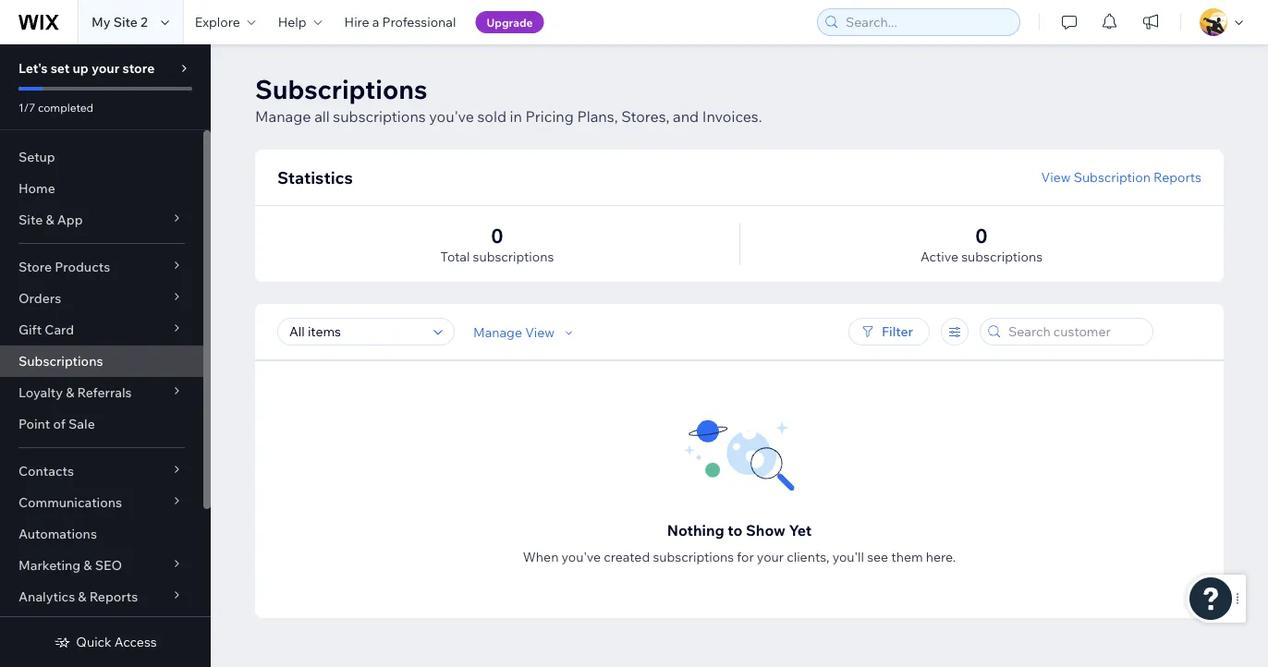 Task type: describe. For each thing, give the bounding box(es) containing it.
manage view button
[[473, 325, 577, 341]]

quick access
[[76, 634, 157, 650]]

stores,
[[621, 107, 670, 126]]

site inside site & app dropdown button
[[18, 212, 43, 228]]

seo
[[95, 558, 122, 574]]

view subscription reports button
[[1042, 169, 1202, 186]]

& for analytics
[[78, 589, 86, 605]]

& for loyalty
[[66, 385, 74, 401]]

manage inside 'subscriptions manage all subscriptions you've sold in pricing plans, stores, and invoices.'
[[255, 107, 311, 126]]

contacts button
[[0, 456, 203, 487]]

them
[[892, 549, 923, 565]]

0 for 0 total subscriptions
[[491, 223, 504, 248]]

here.
[[926, 549, 956, 565]]

you'll
[[833, 549, 864, 565]]

subscriptions link
[[0, 346, 203, 377]]

site & app button
[[0, 204, 203, 236]]

Unsaved view field
[[284, 319, 428, 345]]

reports for analytics & reports
[[89, 589, 138, 605]]

marketing & seo
[[18, 558, 122, 574]]

automations
[[18, 526, 97, 542]]

setup link
[[0, 141, 203, 173]]

in
[[510, 107, 522, 126]]

Search... field
[[840, 9, 1014, 35]]

store
[[122, 60, 155, 76]]

loyalty & referrals button
[[0, 377, 203, 409]]

2
[[141, 14, 148, 30]]

plans,
[[577, 107, 618, 126]]

home link
[[0, 173, 203, 204]]

subscription
[[1074, 169, 1151, 185]]

orders
[[18, 290, 61, 306]]

you've inside nothing to show yet when you've created subscriptions for your clients, you'll see them here.
[[562, 549, 601, 565]]

loyalty
[[18, 385, 63, 401]]

your inside the sidebar element
[[92, 60, 120, 76]]

marketing
[[18, 558, 81, 574]]

hire
[[344, 14, 370, 30]]

a
[[372, 14, 379, 30]]

store products
[[18, 259, 110, 275]]

help
[[278, 14, 307, 30]]

setup
[[18, 149, 55, 165]]

1/7
[[18, 100, 35, 114]]

point of sale link
[[0, 409, 203, 440]]

hire a professional link
[[333, 0, 467, 44]]

orders button
[[0, 283, 203, 314]]

sale
[[68, 416, 95, 432]]

0 for 0 active subscriptions
[[976, 223, 988, 248]]

products
[[55, 259, 110, 275]]

completed
[[38, 100, 94, 114]]

to
[[728, 521, 743, 540]]

subscriptions manage all subscriptions you've sold in pricing plans, stores, and invoices.
[[255, 73, 762, 126]]

reports for view subscription reports
[[1154, 169, 1202, 185]]

analytics & reports button
[[0, 582, 203, 613]]

point of sale
[[18, 416, 95, 432]]

manage view
[[473, 325, 555, 341]]

my site 2
[[92, 14, 148, 30]]

yet
[[789, 521, 812, 540]]

view inside button
[[1042, 169, 1071, 185]]

let's set up your store
[[18, 60, 155, 76]]

store
[[18, 259, 52, 275]]

0 vertical spatial site
[[113, 14, 138, 30]]

all
[[314, 107, 330, 126]]

automations link
[[0, 519, 203, 550]]

explore
[[195, 14, 240, 30]]

site & app
[[18, 212, 83, 228]]

0 total subscriptions
[[441, 223, 554, 265]]

quick access button
[[54, 634, 157, 651]]

subscriptions inside 0 active subscriptions
[[962, 249, 1043, 265]]

1/7 completed
[[18, 100, 94, 114]]

point
[[18, 416, 50, 432]]

up
[[73, 60, 89, 76]]

store products button
[[0, 251, 203, 283]]

contacts
[[18, 463, 74, 479]]

gift card button
[[0, 314, 203, 346]]

analytics
[[18, 589, 75, 605]]

my
[[92, 14, 110, 30]]

nothing to show yet when you've created subscriptions for your clients, you'll see them here.
[[523, 521, 956, 565]]



Task type: vqa. For each thing, say whether or not it's contained in the screenshot.
Marketing & SEO
yes



Task type: locate. For each thing, give the bounding box(es) containing it.
reports down seo
[[89, 589, 138, 605]]

0 vertical spatial subscriptions
[[255, 73, 428, 105]]

analytics & reports
[[18, 589, 138, 605]]

pricing
[[526, 107, 574, 126]]

site left '2'
[[113, 14, 138, 30]]

filter button
[[849, 318, 930, 346]]

clients,
[[787, 549, 830, 565]]

subscriptions right active at the top
[[962, 249, 1043, 265]]

help button
[[267, 0, 333, 44]]

active
[[921, 249, 959, 265]]

0 horizontal spatial you've
[[429, 107, 474, 126]]

you've right when
[[562, 549, 601, 565]]

1 horizontal spatial manage
[[473, 325, 522, 341]]

subscriptions inside nothing to show yet when you've created subscriptions for your clients, you'll see them here.
[[653, 549, 734, 565]]

& left app
[[46, 212, 54, 228]]

view inside dropdown button
[[525, 325, 555, 341]]

manage inside dropdown button
[[473, 325, 522, 341]]

your
[[92, 60, 120, 76], [757, 549, 784, 565]]

subscriptions inside the sidebar element
[[18, 353, 103, 369]]

of
[[53, 416, 66, 432]]

site down home
[[18, 212, 43, 228]]

& inside popup button
[[78, 589, 86, 605]]

0 vertical spatial you've
[[429, 107, 474, 126]]

manage left all
[[255, 107, 311, 126]]

your right for
[[757, 549, 784, 565]]

gift
[[18, 322, 42, 338]]

0 horizontal spatial site
[[18, 212, 43, 228]]

let's
[[18, 60, 48, 76]]

1 horizontal spatial reports
[[1154, 169, 1202, 185]]

subscriptions right 'total'
[[473, 249, 554, 265]]

your inside nothing to show yet when you've created subscriptions for your clients, you'll see them here.
[[757, 549, 784, 565]]

& for marketing
[[84, 558, 92, 574]]

0 horizontal spatial your
[[92, 60, 120, 76]]

sidebar element
[[0, 44, 211, 668]]

subscriptions down card at the left
[[18, 353, 103, 369]]

you've
[[429, 107, 474, 126], [562, 549, 601, 565]]

when
[[523, 549, 559, 565]]

you've inside 'subscriptions manage all subscriptions you've sold in pricing plans, stores, and invoices.'
[[429, 107, 474, 126]]

subscriptions inside 'subscriptions manage all subscriptions you've sold in pricing plans, stores, and invoices.'
[[255, 73, 428, 105]]

2 0 from the left
[[976, 223, 988, 248]]

1 horizontal spatial view
[[1042, 169, 1071, 185]]

show
[[746, 521, 786, 540]]

Search customer field
[[1003, 319, 1147, 345]]

subscriptions inside the 0 total subscriptions
[[473, 249, 554, 265]]

1 vertical spatial manage
[[473, 325, 522, 341]]

and
[[673, 107, 699, 126]]

your right up
[[92, 60, 120, 76]]

site
[[113, 14, 138, 30], [18, 212, 43, 228]]

view
[[1042, 169, 1071, 185], [525, 325, 555, 341]]

0 inside the 0 total subscriptions
[[491, 223, 504, 248]]

0 vertical spatial reports
[[1154, 169, 1202, 185]]

1 vertical spatial view
[[525, 325, 555, 341]]

subscriptions for subscriptions
[[18, 353, 103, 369]]

1 horizontal spatial your
[[757, 549, 784, 565]]

subscriptions for subscriptions manage all subscriptions you've sold in pricing plans, stores, and invoices.
[[255, 73, 428, 105]]

nothing
[[667, 521, 725, 540]]

access
[[114, 634, 157, 650]]

1 horizontal spatial 0
[[976, 223, 988, 248]]

quick
[[76, 634, 112, 650]]

card
[[45, 322, 74, 338]]

loyalty & referrals
[[18, 385, 132, 401]]

0 horizontal spatial manage
[[255, 107, 311, 126]]

upgrade
[[487, 15, 533, 29]]

created
[[604, 549, 650, 565]]

1 horizontal spatial subscriptions
[[255, 73, 428, 105]]

& for site
[[46, 212, 54, 228]]

app
[[57, 212, 83, 228]]

1 horizontal spatial you've
[[562, 549, 601, 565]]

view subscription reports
[[1042, 169, 1202, 185]]

0 horizontal spatial subscriptions
[[18, 353, 103, 369]]

set
[[51, 60, 70, 76]]

subscriptions
[[255, 73, 428, 105], [18, 353, 103, 369]]

communications button
[[0, 487, 203, 519]]

manage down the 0 total subscriptions
[[473, 325, 522, 341]]

&
[[46, 212, 54, 228], [66, 385, 74, 401], [84, 558, 92, 574], [78, 589, 86, 605]]

manage
[[255, 107, 311, 126], [473, 325, 522, 341]]

subscriptions down nothing
[[653, 549, 734, 565]]

1 vertical spatial subscriptions
[[18, 353, 103, 369]]

reports inside popup button
[[89, 589, 138, 605]]

referrals
[[77, 385, 132, 401]]

0 vertical spatial your
[[92, 60, 120, 76]]

& inside "dropdown button"
[[66, 385, 74, 401]]

0 active subscriptions
[[921, 223, 1043, 265]]

see
[[867, 549, 889, 565]]

1 0 from the left
[[491, 223, 504, 248]]

& left seo
[[84, 558, 92, 574]]

0 vertical spatial view
[[1042, 169, 1071, 185]]

you've left sold
[[429, 107, 474, 126]]

home
[[18, 180, 55, 196]]

1 vertical spatial site
[[18, 212, 43, 228]]

0 horizontal spatial 0
[[491, 223, 504, 248]]

statistics
[[277, 167, 353, 188]]

1 vertical spatial you've
[[562, 549, 601, 565]]

professional
[[382, 14, 456, 30]]

hire a professional
[[344, 14, 456, 30]]

1 vertical spatial your
[[757, 549, 784, 565]]

subscriptions inside 'subscriptions manage all subscriptions you've sold in pricing plans, stores, and invoices.'
[[333, 107, 426, 126]]

0 horizontal spatial view
[[525, 325, 555, 341]]

0 inside 0 active subscriptions
[[976, 223, 988, 248]]

communications
[[18, 495, 122, 511]]

reports
[[1154, 169, 1202, 185], [89, 589, 138, 605]]

for
[[737, 549, 754, 565]]

1 vertical spatial reports
[[89, 589, 138, 605]]

0 vertical spatial manage
[[255, 107, 311, 126]]

sold
[[478, 107, 507, 126]]

reports inside button
[[1154, 169, 1202, 185]]

subscriptions up all
[[255, 73, 428, 105]]

& right loyalty on the bottom left of the page
[[66, 385, 74, 401]]

marketing & seo button
[[0, 550, 203, 582]]

0 horizontal spatial reports
[[89, 589, 138, 605]]

filter
[[882, 324, 913, 340]]

gift card
[[18, 322, 74, 338]]

subscriptions right all
[[333, 107, 426, 126]]

upgrade button
[[476, 11, 544, 33]]

& down marketing & seo
[[78, 589, 86, 605]]

invoices.
[[702, 107, 762, 126]]

total
[[441, 249, 470, 265]]

reports right subscription
[[1154, 169, 1202, 185]]

1 horizontal spatial site
[[113, 14, 138, 30]]



